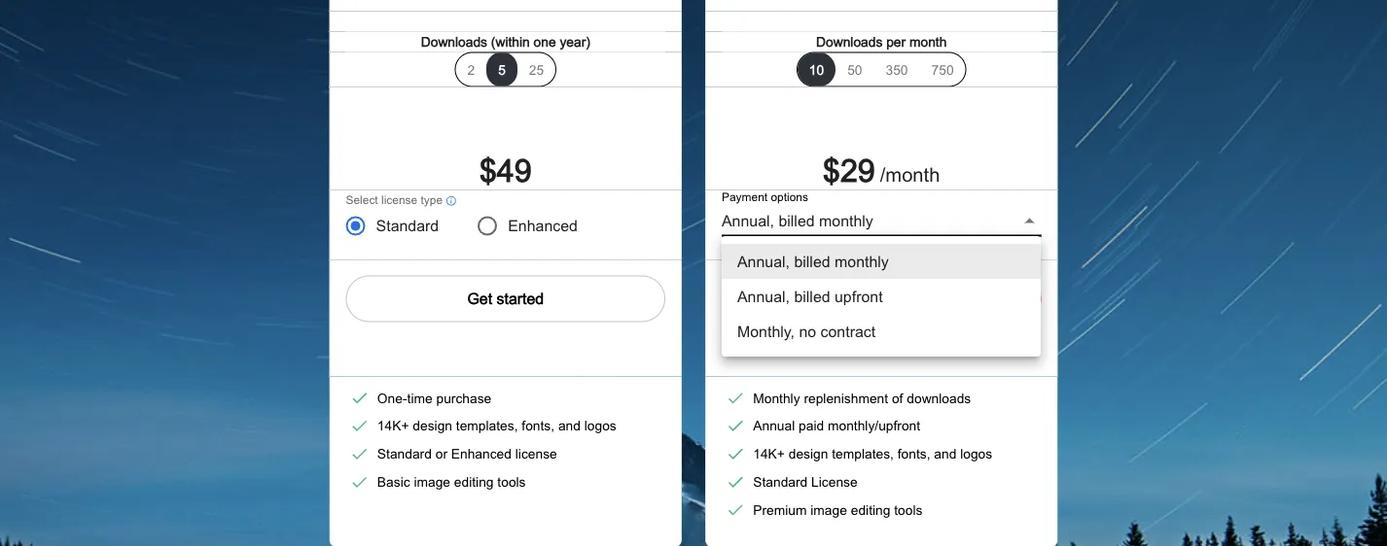 Task type: vqa. For each thing, say whether or not it's contained in the screenshot.
'On'
no



Task type: describe. For each thing, give the bounding box(es) containing it.
0 vertical spatial 14k+ design templates, fonts, and logos
[[377, 419, 616, 434]]

standard for standard license
[[753, 475, 808, 490]]

1 vertical spatial enhanced
[[451, 447, 512, 462]]

a
[[866, 290, 874, 308]]

5 button
[[486, 52, 517, 87]]

one
[[534, 34, 556, 49]]

25 button
[[517, 52, 556, 87]]

/month
[[880, 163, 940, 186]]

editing for basic image editing tools
[[454, 475, 494, 490]]

monthly replenishment of downloads
[[753, 390, 971, 406]]

350
[[886, 62, 908, 77]]

25
[[529, 62, 544, 77]]

free
[[878, 290, 905, 308]]

annual, billed upfront option
[[722, 279, 1041, 314]]

monthly, no contract option
[[722, 314, 1041, 349]]

50
[[847, 62, 862, 77]]

start a free trial button
[[722, 276, 1041, 322]]

750 button
[[920, 52, 966, 87]]

standard for standard
[[376, 217, 439, 235]]

2 button
[[456, 52, 486, 87]]

get started button
[[346, 276, 665, 322]]

billed for annual, billed monthly option
[[794, 252, 830, 270]]

0 vertical spatial logos
[[584, 419, 616, 434]]

license
[[811, 475, 858, 490]]

image for basic
[[414, 475, 450, 490]]

year)
[[560, 34, 590, 49]]

monthly, no contract
[[737, 322, 876, 340]]

(within
[[491, 34, 530, 49]]

1 vertical spatial fonts,
[[898, 447, 930, 462]]

image for premium
[[811, 503, 847, 518]]

annual, billed upfront
[[737, 287, 883, 305]]

1 horizontal spatial logos
[[960, 447, 992, 462]]

$29
[[823, 152, 875, 189]]

annual, for annual, billed monthly option
[[737, 252, 790, 270]]

monthly,
[[737, 322, 795, 340]]

standard for standard or enhanced license
[[377, 447, 432, 462]]

get
[[467, 290, 492, 308]]

editing for premium image editing tools
[[851, 503, 890, 518]]

downloads for downloads per month
[[816, 34, 883, 49]]

10
[[809, 62, 824, 77]]

monthly for annual, billed monthly option
[[835, 252, 889, 270]]

replenishment
[[804, 390, 888, 406]]

annual, for annual, billed upfront option
[[737, 287, 790, 305]]

annual, billed monthly list box
[[722, 236, 1041, 357]]

1 horizontal spatial and
[[934, 447, 957, 462]]

1 horizontal spatial design
[[789, 447, 828, 462]]

monthly/upfront
[[828, 419, 920, 434]]

annual, billed monthly for annual, billed monthly option
[[737, 252, 889, 270]]

per
[[886, 34, 906, 49]]

0 horizontal spatial fonts,
[[522, 419, 555, 434]]

annual paid monthly/upfront
[[753, 419, 920, 434]]

annual, billed monthly for annual, billed monthly popup button on the right top of page
[[722, 211, 873, 229]]

tools for premium image editing tools
[[894, 503, 923, 518]]

get started
[[467, 290, 544, 308]]

start a free trial
[[829, 290, 934, 308]]

monthly for annual, billed monthly popup button on the right top of page
[[819, 211, 873, 229]]



Task type: locate. For each thing, give the bounding box(es) containing it.
14k+ design templates, fonts, and logos down the monthly/upfront
[[753, 447, 992, 462]]

of
[[892, 390, 903, 406]]

2 downloads from the left
[[816, 34, 883, 49]]

0 vertical spatial fonts,
[[522, 419, 555, 434]]

1 vertical spatial editing
[[851, 503, 890, 518]]

0 vertical spatial annual, billed monthly
[[722, 211, 873, 229]]

0 vertical spatial editing
[[454, 475, 494, 490]]

$49
[[479, 152, 532, 189]]

0 vertical spatial templates,
[[456, 419, 518, 434]]

image down or
[[414, 475, 450, 490]]

annual, billed monthly
[[722, 211, 873, 229], [737, 252, 889, 270]]

1 vertical spatial templates,
[[832, 447, 894, 462]]

monthly up the upfront
[[835, 252, 889, 270]]

license-selector-radio-buttons-group-label option group
[[335, 214, 665, 238]]

downloads up 50
[[816, 34, 883, 49]]

annual, billed monthly inside option
[[737, 252, 889, 270]]

templates, down the monthly/upfront
[[832, 447, 894, 462]]

0 vertical spatial design
[[413, 419, 452, 434]]

0 horizontal spatial image
[[414, 475, 450, 490]]

1 vertical spatial tools
[[894, 503, 923, 518]]

14k+
[[377, 419, 409, 434], [753, 447, 785, 462]]

0 vertical spatial enhanced
[[508, 217, 578, 235]]

monthly inside option
[[835, 252, 889, 270]]

750
[[931, 62, 954, 77]]

templates,
[[456, 419, 518, 434], [832, 447, 894, 462]]

1 horizontal spatial tools
[[894, 503, 923, 518]]

annual, inside popup button
[[722, 211, 774, 229]]

0 horizontal spatial logos
[[584, 419, 616, 434]]

1 horizontal spatial image
[[811, 503, 847, 518]]

fonts, down the monthly/upfront
[[898, 447, 930, 462]]

0 vertical spatial annual,
[[722, 211, 774, 229]]

downloads up the 2 button
[[421, 34, 487, 49]]

0 horizontal spatial templates,
[[456, 419, 518, 434]]

10 button
[[797, 52, 836, 87]]

templates, up standard or enhanced license
[[456, 419, 518, 434]]

14k+ down annual
[[753, 447, 785, 462]]

annual, billed monthly down $29
[[722, 211, 873, 229]]

1 vertical spatial annual, billed monthly
[[737, 252, 889, 270]]

annual
[[753, 419, 795, 434]]

downloads (within one year)
[[421, 34, 590, 49]]

50 button
[[836, 52, 874, 87]]

tools down license
[[497, 475, 526, 490]]

and
[[558, 419, 581, 434], [934, 447, 957, 462]]

14k+ design templates, fonts, and logos
[[377, 419, 616, 434], [753, 447, 992, 462]]

monthly
[[753, 390, 800, 406]]

paid
[[799, 419, 824, 434]]

1 horizontal spatial editing
[[851, 503, 890, 518]]

monthly inside popup button
[[819, 211, 873, 229]]

license
[[515, 447, 557, 462]]

image
[[414, 475, 450, 490], [811, 503, 847, 518]]

$29 /month
[[823, 152, 940, 189]]

0 vertical spatial and
[[558, 419, 581, 434]]

0 horizontal spatial 14k+ design templates, fonts, and logos
[[377, 419, 616, 434]]

enhanced
[[508, 217, 578, 235], [451, 447, 512, 462]]

1 vertical spatial 14k+
[[753, 447, 785, 462]]

basic image editing tools
[[377, 475, 526, 490]]

0 horizontal spatial design
[[413, 419, 452, 434]]

2 vertical spatial annual,
[[737, 287, 790, 305]]

0 horizontal spatial tools
[[497, 475, 526, 490]]

downloads for downloads (within one year)
[[421, 34, 487, 49]]

0 vertical spatial 14k+
[[377, 419, 409, 434]]

14k+ down one- at left
[[377, 419, 409, 434]]

premium
[[753, 503, 807, 518]]

trial
[[909, 290, 934, 308]]

contract
[[821, 322, 876, 340]]

1 vertical spatial annual,
[[737, 252, 790, 270]]

0 vertical spatial tools
[[497, 475, 526, 490]]

annual, for annual, billed monthly popup button on the right top of page
[[722, 211, 774, 229]]

5
[[498, 62, 506, 77]]

annual,
[[722, 211, 774, 229], [737, 252, 790, 270], [737, 287, 790, 305]]

0 vertical spatial image
[[414, 475, 450, 490]]

1 vertical spatial image
[[811, 503, 847, 518]]

standard or enhanced license
[[377, 447, 557, 462]]

tools
[[497, 475, 526, 490], [894, 503, 923, 518]]

fonts, up license
[[522, 419, 555, 434]]

14k+ design templates, fonts, and logos up standard or enhanced license
[[377, 419, 616, 434]]

tools for basic image editing tools
[[497, 475, 526, 490]]

1 horizontal spatial fonts,
[[898, 447, 930, 462]]

one-
[[377, 390, 407, 406]]

time
[[407, 390, 433, 406]]

image down license
[[811, 503, 847, 518]]

or
[[436, 447, 447, 462]]

1 horizontal spatial downloads
[[816, 34, 883, 49]]

annual, billed monthly button
[[722, 206, 1041, 237]]

billed for annual, billed monthly popup button on the right top of page
[[779, 211, 815, 229]]

monthly down $29
[[819, 211, 873, 229]]

purchase
[[436, 390, 491, 406]]

billed inside popup button
[[779, 211, 815, 229]]

1 downloads from the left
[[421, 34, 487, 49]]

standard inside license-selector-radio-buttons-group-label option group
[[376, 217, 439, 235]]

downloads
[[421, 34, 487, 49], [816, 34, 883, 49]]

annual, billed monthly option
[[722, 244, 1041, 279]]

annual, billed monthly up annual, billed upfront
[[737, 252, 889, 270]]

standard
[[376, 217, 439, 235], [377, 447, 432, 462], [753, 475, 808, 490]]

month
[[909, 34, 947, 49]]

0 vertical spatial standard
[[376, 217, 439, 235]]

start
[[829, 290, 861, 308]]

standard license
[[753, 475, 858, 490]]

basic
[[377, 475, 410, 490]]

enhanced down $49
[[508, 217, 578, 235]]

1 vertical spatial billed
[[794, 252, 830, 270]]

0 vertical spatial monthly
[[819, 211, 873, 229]]

2 vertical spatial standard
[[753, 475, 808, 490]]

upfront
[[835, 287, 883, 305]]

editing down license
[[851, 503, 890, 518]]

0 vertical spatial billed
[[779, 211, 815, 229]]

0 horizontal spatial editing
[[454, 475, 494, 490]]

1 horizontal spatial 14k+
[[753, 447, 785, 462]]

1 vertical spatial standard
[[377, 447, 432, 462]]

1 horizontal spatial 14k+ design templates, fonts, and logos
[[753, 447, 992, 462]]

editing down standard or enhanced license
[[454, 475, 494, 490]]

350 button
[[874, 52, 920, 87]]

tools down the monthly/upfront
[[894, 503, 923, 518]]

premium image editing tools
[[753, 503, 923, 518]]

downloads
[[907, 390, 971, 406]]

0 horizontal spatial and
[[558, 419, 581, 434]]

monthly
[[819, 211, 873, 229], [835, 252, 889, 270]]

2
[[467, 62, 475, 77]]

2 vertical spatial billed
[[794, 287, 830, 305]]

design down one-time purchase
[[413, 419, 452, 434]]

1 vertical spatial design
[[789, 447, 828, 462]]

1 horizontal spatial templates,
[[832, 447, 894, 462]]

billed
[[779, 211, 815, 229], [794, 252, 830, 270], [794, 287, 830, 305]]

0 horizontal spatial 14k+
[[377, 419, 409, 434]]

1 vertical spatial 14k+ design templates, fonts, and logos
[[753, 447, 992, 462]]

editing
[[454, 475, 494, 490], [851, 503, 890, 518]]

1 vertical spatial logos
[[960, 447, 992, 462]]

downloads per month
[[816, 34, 947, 49]]

started
[[497, 290, 544, 308]]

1 vertical spatial and
[[934, 447, 957, 462]]

logos
[[584, 419, 616, 434], [960, 447, 992, 462]]

enhanced right or
[[451, 447, 512, 462]]

one-time purchase
[[377, 390, 491, 406]]

fonts,
[[522, 419, 555, 434], [898, 447, 930, 462]]

0 horizontal spatial downloads
[[421, 34, 487, 49]]

design
[[413, 419, 452, 434], [789, 447, 828, 462]]

no
[[799, 322, 816, 340]]

annual, billed monthly inside popup button
[[722, 211, 873, 229]]

1 vertical spatial monthly
[[835, 252, 889, 270]]

billed for annual, billed upfront option
[[794, 287, 830, 305]]

design down the 'paid'
[[789, 447, 828, 462]]

enhanced inside license-selector-radio-buttons-group-label option group
[[508, 217, 578, 235]]



